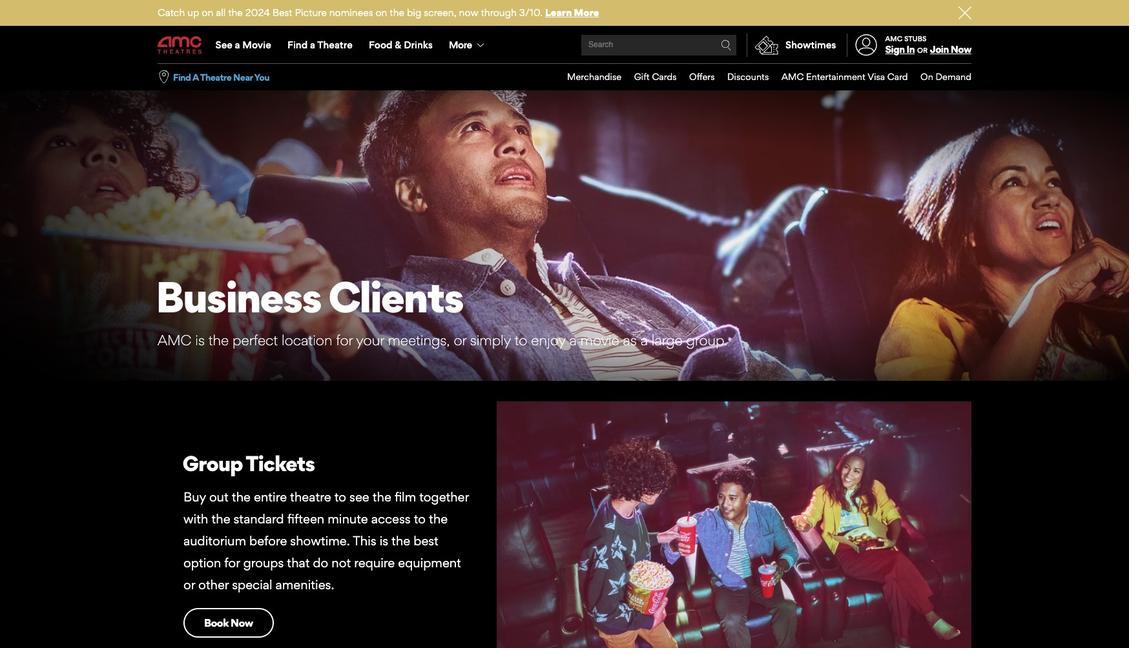 Task type: describe. For each thing, give the bounding box(es) containing it.
entire
[[254, 489, 287, 505]]

1 horizontal spatial to
[[414, 512, 426, 527]]

out
[[209, 489, 229, 505]]

your
[[356, 332, 384, 349]]

more button
[[441, 27, 495, 63]]

food
[[369, 39, 393, 51]]

theatre for a
[[200, 71, 231, 82]]

merchandise
[[567, 71, 622, 82]]

the down out
[[212, 512, 230, 527]]

food & drinks link
[[361, 27, 441, 63]]

the down "access"
[[392, 534, 410, 549]]

groups
[[243, 556, 284, 571]]

1 vertical spatial or
[[454, 332, 466, 349]]

now inside amc stubs sign in or join now
[[951, 43, 972, 56]]

the right out
[[232, 489, 251, 505]]

the down together
[[429, 512, 448, 527]]

find for find a theatre
[[287, 39, 308, 51]]

showtime.
[[290, 534, 350, 549]]

see a movie link
[[207, 27, 279, 63]]

demand
[[936, 71, 972, 82]]

meetings,
[[388, 332, 450, 349]]

1 horizontal spatial more
[[574, 6, 599, 19]]

screen,
[[424, 6, 457, 19]]

together
[[419, 489, 469, 505]]

search the AMC website text field
[[587, 40, 721, 50]]

sign in or join amc stubs element
[[847, 27, 972, 63]]

amc entertainment visa card
[[782, 71, 908, 82]]

cards
[[652, 71, 677, 82]]

join
[[930, 43, 949, 56]]

theatre for a
[[317, 39, 353, 51]]

card
[[888, 71, 908, 82]]

a right enjoy
[[569, 332, 577, 349]]

1 vertical spatial to
[[334, 489, 346, 505]]

gift cards link
[[622, 64, 677, 90]]

perfect
[[233, 332, 278, 349]]

discounts
[[728, 71, 769, 82]]

drinks
[[404, 39, 433, 51]]

tickets
[[246, 451, 315, 477]]

&
[[395, 39, 402, 51]]

in
[[907, 43, 915, 56]]

book now link
[[183, 608, 274, 638]]

gift cards
[[634, 71, 677, 82]]

near
[[233, 71, 253, 82]]

amc entertainment visa card link
[[769, 64, 908, 90]]

book
[[204, 617, 229, 630]]

fifteen
[[287, 512, 324, 527]]

picture
[[295, 6, 327, 19]]

stubs
[[904, 34, 927, 43]]

movie
[[581, 332, 619, 349]]

group tickets image
[[497, 402, 972, 649]]

this
[[353, 534, 376, 549]]

offers
[[689, 71, 715, 82]]

simply
[[470, 332, 511, 349]]

submit search icon image
[[721, 40, 731, 50]]

nominees
[[329, 6, 373, 19]]

standard
[[234, 512, 284, 527]]

cookie consent banner dialog
[[0, 614, 1129, 649]]

a right as
[[641, 332, 648, 349]]

group
[[183, 451, 243, 477]]

showtimes link
[[747, 34, 836, 57]]

menu containing more
[[158, 27, 972, 63]]

or inside amc stubs sign in or join now
[[917, 46, 928, 55]]

other
[[198, 578, 229, 593]]

business clients
[[156, 271, 463, 323]]

find a theatre
[[287, 39, 353, 51]]

now inside "link"
[[231, 617, 253, 630]]

merchandise link
[[555, 64, 622, 90]]

theatre
[[290, 489, 331, 505]]

buy
[[183, 489, 206, 505]]

location
[[282, 332, 332, 349]]

group tickets
[[183, 451, 315, 477]]

more inside button
[[449, 39, 472, 51]]

not
[[332, 556, 351, 571]]

book now
[[204, 617, 253, 630]]

movie
[[243, 39, 271, 51]]

amenities.
[[276, 578, 334, 593]]

sign
[[885, 43, 905, 56]]

see a movie
[[216, 39, 271, 51]]

see
[[350, 489, 369, 505]]

0 vertical spatial is
[[195, 332, 205, 349]]

film
[[395, 489, 416, 505]]

on demand link
[[908, 64, 972, 90]]

the right 'all'
[[228, 6, 243, 19]]

learn more link
[[545, 6, 599, 19]]



Task type: locate. For each thing, give the bounding box(es) containing it.
0 horizontal spatial amc
[[158, 332, 192, 349]]

now right join
[[951, 43, 972, 56]]

0 horizontal spatial or
[[183, 578, 195, 593]]

is right 'this'
[[380, 534, 388, 549]]

all
[[216, 6, 226, 19]]

2 horizontal spatial or
[[917, 46, 928, 55]]

amc inside amc stubs sign in or join now
[[885, 34, 903, 43]]

join now button
[[930, 43, 972, 56]]

1 vertical spatial for
[[224, 556, 240, 571]]

1 horizontal spatial theatre
[[317, 39, 353, 51]]

1 on from the left
[[202, 6, 213, 19]]

1 horizontal spatial or
[[454, 332, 466, 349]]

menu containing merchandise
[[555, 64, 972, 90]]

learn
[[545, 6, 572, 19]]

more
[[574, 6, 599, 19], [449, 39, 472, 51]]

1 vertical spatial is
[[380, 534, 388, 549]]

now
[[459, 6, 478, 19]]

a right see
[[235, 39, 240, 51]]

a
[[192, 71, 199, 82]]

auditorium
[[183, 534, 246, 549]]

find down the picture
[[287, 39, 308, 51]]

large
[[652, 332, 683, 349]]

entertainment
[[806, 71, 866, 82]]

2 vertical spatial to
[[414, 512, 426, 527]]

or left the other
[[183, 578, 195, 593]]

to left see
[[334, 489, 346, 505]]

the right see
[[373, 489, 391, 505]]

on demand
[[921, 71, 972, 82]]

theatre right a
[[200, 71, 231, 82]]

theatre inside find a theatre near you button
[[200, 71, 231, 82]]

0 vertical spatial now
[[951, 43, 972, 56]]

business clients image
[[0, 90, 1129, 381]]

0 horizontal spatial more
[[449, 39, 472, 51]]

0 horizontal spatial find
[[173, 71, 191, 82]]

for down the auditorium
[[224, 556, 240, 571]]

theatre inside 'find a theatre' link
[[317, 39, 353, 51]]

0 vertical spatial or
[[917, 46, 928, 55]]

discounts link
[[715, 64, 769, 90]]

find inside button
[[173, 71, 191, 82]]

1 horizontal spatial amc
[[782, 71, 804, 82]]

1 vertical spatial amc
[[782, 71, 804, 82]]

to up the best
[[414, 512, 426, 527]]

3/10.
[[519, 6, 543, 19]]

food & drinks
[[369, 39, 433, 51]]

option
[[183, 556, 221, 571]]

1 vertical spatial now
[[231, 617, 253, 630]]

equipment
[[398, 556, 461, 571]]

the left "perfect"
[[208, 332, 229, 349]]

0 vertical spatial menu
[[158, 27, 972, 63]]

theatre down nominees
[[317, 39, 353, 51]]

minute
[[328, 512, 368, 527]]

visa
[[868, 71, 885, 82]]

offers link
[[677, 64, 715, 90]]

find a theatre near you button
[[173, 71, 270, 83]]

0 horizontal spatial on
[[202, 6, 213, 19]]

1 horizontal spatial now
[[951, 43, 972, 56]]

2024
[[245, 6, 270, 19]]

access
[[371, 512, 411, 527]]

see
[[216, 39, 233, 51]]

on right nominees
[[376, 6, 387, 19]]

with
[[183, 512, 208, 527]]

0 horizontal spatial theatre
[[200, 71, 231, 82]]

for inside buy out the entire theatre to see the film together with the standard fifteen minute access to the auditorium before showtime. this is the best option for groups that do not require equipment or other special amenities.
[[224, 556, 240, 571]]

find left a
[[173, 71, 191, 82]]

is inside buy out the entire theatre to see the film together with the standard fifteen minute access to the auditorium before showtime. this is the best option for groups that do not require equipment or other special amenities.
[[380, 534, 388, 549]]

0 vertical spatial amc
[[885, 34, 903, 43]]

menu
[[158, 27, 972, 63], [555, 64, 972, 90]]

1 vertical spatial theatre
[[200, 71, 231, 82]]

1 vertical spatial more
[[449, 39, 472, 51]]

clients
[[328, 271, 463, 323]]

find for find a theatre near you
[[173, 71, 191, 82]]

user profile image
[[848, 34, 885, 56]]

0 vertical spatial find
[[287, 39, 308, 51]]

1 horizontal spatial find
[[287, 39, 308, 51]]

best
[[414, 534, 439, 549]]

2 on from the left
[[376, 6, 387, 19]]

enjoy
[[531, 332, 566, 349]]

or right in
[[917, 46, 928, 55]]

0 vertical spatial for
[[336, 332, 353, 349]]

on
[[921, 71, 934, 82]]

require
[[354, 556, 395, 571]]

showtimes
[[786, 39, 836, 51]]

amc for amc is the perfect location for your meetings, or simply to enjoy a movie as a large group.
[[158, 332, 192, 349]]

is
[[195, 332, 205, 349], [380, 534, 388, 549]]

2 vertical spatial amc
[[158, 332, 192, 349]]

2 horizontal spatial to
[[515, 332, 527, 349]]

or left simply
[[454, 332, 466, 349]]

on left 'all'
[[202, 6, 213, 19]]

0 vertical spatial to
[[515, 332, 527, 349]]

0 horizontal spatial is
[[195, 332, 205, 349]]

gift
[[634, 71, 650, 82]]

menu down the learn
[[158, 27, 972, 63]]

a down the picture
[[310, 39, 315, 51]]

business
[[156, 271, 321, 323]]

or inside buy out the entire theatre to see the film together with the standard fifteen minute access to the auditorium before showtime. this is the best option for groups that do not require equipment or other special amenities.
[[183, 578, 195, 593]]

for left your
[[336, 332, 353, 349]]

1 horizontal spatial is
[[380, 534, 388, 549]]

2 vertical spatial or
[[183, 578, 195, 593]]

0 horizontal spatial for
[[224, 556, 240, 571]]

amc stubs sign in or join now
[[885, 34, 972, 56]]

amc for amc stubs sign in or join now
[[885, 34, 903, 43]]

1 vertical spatial find
[[173, 71, 191, 82]]

1 horizontal spatial on
[[376, 6, 387, 19]]

do
[[313, 556, 328, 571]]

best
[[272, 6, 292, 19]]

buy out the entire theatre to see the film together with the standard fifteen minute access to the auditorium before showtime. this is the best option for groups that do not require equipment or other special amenities.
[[183, 489, 469, 593]]

or
[[917, 46, 928, 55], [454, 332, 466, 349], [183, 578, 195, 593]]

menu down showtimes image on the right top of page
[[555, 64, 972, 90]]

0 vertical spatial more
[[574, 6, 599, 19]]

1 vertical spatial menu
[[555, 64, 972, 90]]

through
[[481, 6, 517, 19]]

more right the learn
[[574, 6, 599, 19]]

showtimes image
[[748, 34, 786, 57]]

catch up on all the 2024 best picture nominees on the big screen, now through 3/10. learn more
[[158, 6, 599, 19]]

2 horizontal spatial amc
[[885, 34, 903, 43]]

find a theatre link
[[279, 27, 361, 63]]

amc is the perfect location for your meetings, or simply to enjoy a movie as a large group.
[[158, 332, 727, 349]]

to left enjoy
[[515, 332, 527, 349]]

group.
[[686, 332, 727, 349]]

sign in button
[[885, 43, 915, 56]]

before
[[249, 534, 287, 549]]

is left "perfect"
[[195, 332, 205, 349]]

a
[[235, 39, 240, 51], [310, 39, 315, 51], [569, 332, 577, 349], [641, 332, 648, 349]]

catch
[[158, 6, 185, 19]]

amc for amc entertainment visa card
[[782, 71, 804, 82]]

big
[[407, 6, 421, 19]]

find
[[287, 39, 308, 51], [173, 71, 191, 82]]

now right book
[[231, 617, 253, 630]]

as
[[623, 332, 637, 349]]

1 horizontal spatial for
[[336, 332, 353, 349]]

special
[[232, 578, 272, 593]]

that
[[287, 556, 310, 571]]

0 horizontal spatial now
[[231, 617, 253, 630]]

the left big
[[390, 6, 404, 19]]

0 vertical spatial theatre
[[317, 39, 353, 51]]

amc logo image
[[158, 36, 203, 54], [158, 36, 203, 54]]

now
[[951, 43, 972, 56], [231, 617, 253, 630]]

up
[[187, 6, 199, 19]]

you
[[254, 71, 270, 82]]

on
[[202, 6, 213, 19], [376, 6, 387, 19]]

more down now
[[449, 39, 472, 51]]

0 horizontal spatial to
[[334, 489, 346, 505]]



Task type: vqa. For each thing, say whether or not it's contained in the screenshot.
Future
no



